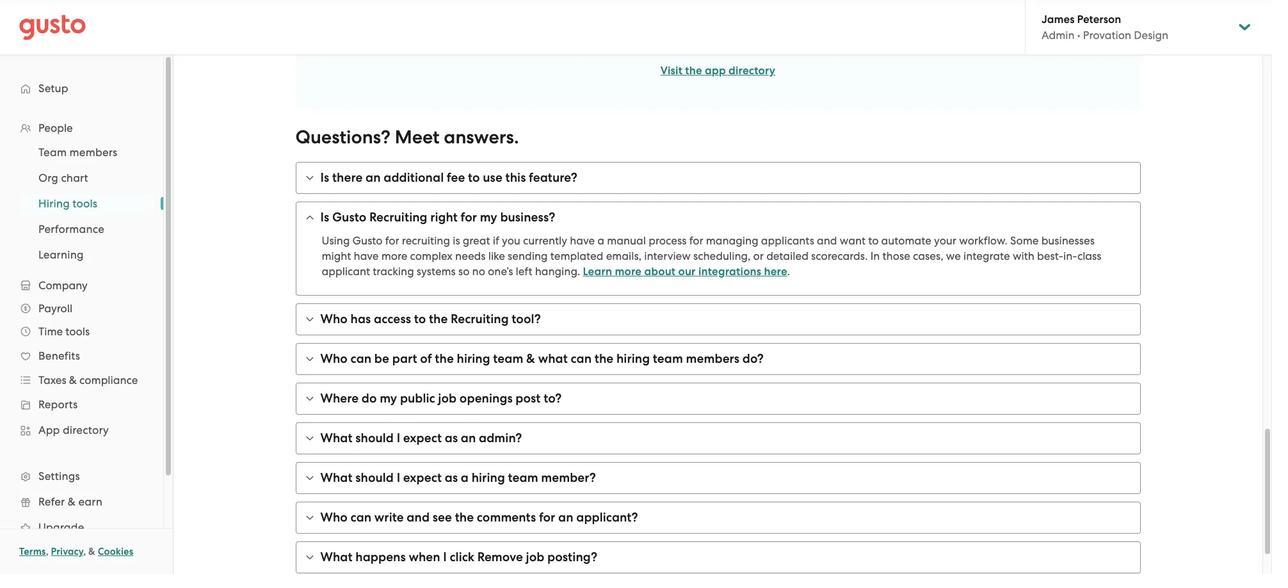 Task type: vqa. For each thing, say whether or not it's contained in the screenshot.
them inside the The due dates on the timeline are estimates. Use them to help you plan for how and when to complete your tasks so you can run payroll on time. If you miss a due date, no worries—just complete your tasks as soon as you can. You can always change your first payday if you need to.
no



Task type: describe. For each thing, give the bounding box(es) containing it.
additional
[[384, 170, 444, 185]]

learn
[[583, 265, 612, 279]]

for up great
[[461, 210, 477, 225]]

2 , from the left
[[83, 546, 86, 558]]

member?
[[541, 471, 596, 485]]

my inside is gusto recruiting right for my business? dropdown button
[[480, 210, 497, 225]]

payroll
[[38, 302, 72, 315]]

expect for a
[[403, 471, 442, 485]]

learn more about our integrations here link
[[583, 265, 788, 279]]

what should i expect as a hiring team member? button
[[296, 463, 1140, 494]]

what for what happens when i click remove job posting?
[[321, 550, 353, 565]]

right
[[430, 210, 458, 225]]

tools for hiring tools
[[73, 197, 97, 210]]

and inside using gusto for recruiting is great if you currently have a manual process for managing applicants and want to automate your workflow. some businesses might have more complex needs like sending templated emails, interview scheduling, or detailed scorecards. in those cases, we integrate with best-in-class applicant tracking systems so no one's left hanging.
[[817, 234, 837, 247]]

benefits link
[[13, 345, 150, 368]]

who for who has access to the recruiting tool?
[[321, 312, 348, 327]]

no
[[472, 265, 485, 278]]

peterson
[[1077, 13, 1121, 26]]

who has access to the recruiting tool?
[[321, 312, 541, 327]]

questions?
[[296, 126, 391, 149]]

as for an
[[445, 431, 458, 446]]

0 vertical spatial have
[[570, 234, 595, 247]]

gusto for using
[[353, 234, 383, 247]]

visit the app directory
[[661, 64, 776, 77]]

emails,
[[606, 250, 642, 263]]

currently
[[523, 234, 567, 247]]

if
[[493, 234, 499, 247]]

in
[[871, 250, 880, 263]]

terms link
[[19, 546, 46, 558]]

see
[[433, 510, 452, 525]]

we
[[946, 250, 961, 263]]

time tools
[[38, 325, 90, 338]]

who has access to the recruiting tool? button
[[296, 304, 1140, 335]]

visit
[[661, 64, 683, 77]]

tool?
[[512, 312, 541, 327]]

do
[[362, 391, 377, 406]]

org chart
[[38, 172, 88, 184]]

answers.
[[444, 126, 519, 149]]

your
[[934, 234, 957, 247]]

a inside using gusto for recruiting is great if you currently have a manual process for managing applicants and want to automate your workflow. some businesses might have more complex needs like sending templated emails, interview scheduling, or detailed scorecards. in those cases, we integrate with best-in-class applicant tracking systems so no one's left hanging.
[[598, 234, 605, 247]]

detailed
[[767, 250, 809, 263]]

job inside dropdown button
[[526, 550, 545, 565]]

app
[[705, 64, 726, 77]]

where
[[321, 391, 359, 406]]

great
[[463, 234, 490, 247]]

payroll button
[[13, 297, 150, 320]]

james peterson admin • provation design
[[1042, 13, 1169, 42]]

fee
[[447, 170, 465, 185]]

feature?
[[529, 170, 578, 185]]

cookies button
[[98, 544, 133, 560]]

what should i expect as a hiring team member?
[[321, 471, 596, 485]]

here
[[764, 265, 788, 279]]

who for who can be part of the hiring team & what can the hiring team members do?
[[321, 352, 348, 366]]

is for is gusto recruiting right for my business?
[[321, 210, 329, 225]]

settings link
[[13, 465, 150, 488]]

might
[[322, 250, 351, 263]]

access
[[374, 312, 411, 327]]

some
[[1011, 234, 1039, 247]]

1 horizontal spatial directory
[[729, 64, 776, 77]]

who for who can write and see the comments for an applicant?
[[321, 510, 348, 525]]

should for what should i expect as an admin?
[[356, 431, 394, 446]]

app
[[38, 424, 60, 437]]

use
[[483, 170, 503, 185]]

compliance
[[79, 374, 138, 387]]

comments
[[477, 510, 536, 525]]

of
[[420, 352, 432, 366]]

reports
[[38, 398, 78, 411]]

hiring tools link
[[23, 192, 150, 215]]

best-
[[1037, 250, 1064, 263]]

i inside dropdown button
[[443, 550, 447, 565]]

& inside "link"
[[68, 496, 76, 508]]

earn
[[78, 496, 102, 508]]

•
[[1078, 29, 1081, 42]]

members inside dropdown button
[[686, 352, 740, 366]]

cookies
[[98, 546, 133, 558]]

public
[[400, 391, 435, 406]]

gusto for is
[[332, 210, 366, 225]]

expect for an
[[403, 431, 442, 446]]

be
[[375, 352, 389, 366]]

team
[[38, 146, 67, 159]]

learn more about our integrations here .
[[583, 265, 790, 279]]

a inside dropdown button
[[461, 471, 469, 485]]

when
[[409, 550, 440, 565]]

privacy link
[[51, 546, 83, 558]]

to inside using gusto for recruiting is great if you currently have a manual process for managing applicants and want to automate your workflow. some businesses might have more complex needs like sending templated emails, interview scheduling, or detailed scorecards. in those cases, we integrate with best-in-class applicant tracking systems so no one's left hanging.
[[868, 234, 879, 247]]

should for what should i expect as a hiring team member?
[[356, 471, 394, 485]]

learning
[[38, 248, 84, 261]]

upgrade link
[[13, 516, 150, 539]]

design
[[1134, 29, 1169, 42]]

what should i expect as an admin? button
[[296, 423, 1140, 454]]

for right comments
[[539, 510, 555, 525]]

app directory link
[[13, 419, 150, 442]]

list containing team members
[[0, 140, 163, 268]]

team for &
[[493, 352, 523, 366]]

company button
[[13, 274, 150, 297]]

using gusto for recruiting is great if you currently have a manual process for managing applicants and want to automate your workflow. some businesses might have more complex needs like sending templated emails, interview scheduling, or detailed scorecards. in those cases, we integrate with best-in-class applicant tracking systems so no one's left hanging.
[[322, 234, 1102, 278]]

& inside dropdown button
[[526, 352, 535, 366]]

click
[[450, 550, 475, 565]]

to inside dropdown button
[[414, 312, 426, 327]]

& left "cookies"
[[88, 546, 95, 558]]

more inside using gusto for recruiting is great if you currently have a manual process for managing applicants and want to automate your workflow. some businesses might have more complex needs like sending templated emails, interview scheduling, or detailed scorecards. in those cases, we integrate with best-in-class applicant tracking systems so no one's left hanging.
[[381, 250, 408, 263]]

left
[[516, 265, 532, 278]]

0 horizontal spatial have
[[354, 250, 379, 263]]

can right what
[[571, 352, 592, 366]]

integrate
[[964, 250, 1010, 263]]

complex
[[410, 250, 453, 263]]

automate
[[882, 234, 932, 247]]

time
[[38, 325, 63, 338]]



Task type: locate. For each thing, give the bounding box(es) containing it.
privacy
[[51, 546, 83, 558]]

my right the do
[[380, 391, 397, 406]]

the right of
[[435, 352, 454, 366]]

expect down what should i expect as an admin?
[[403, 471, 442, 485]]

applicant
[[322, 265, 370, 278]]

1 horizontal spatial my
[[480, 210, 497, 225]]

tools for time tools
[[65, 325, 90, 338]]

1 vertical spatial gusto
[[353, 234, 383, 247]]

0 vertical spatial i
[[397, 431, 400, 446]]

1 expect from the top
[[403, 431, 442, 446]]

in-
[[1064, 250, 1078, 263]]

openings
[[460, 391, 513, 406]]

workflow.
[[959, 234, 1008, 247]]

is there an additional fee to use this feature? button
[[296, 163, 1140, 193]]

1 horizontal spatial recruiting
[[451, 312, 509, 327]]

as up 'see'
[[445, 471, 458, 485]]

directory inside list
[[63, 424, 109, 437]]

1 who from the top
[[321, 312, 348, 327]]

tools down the payroll dropdown button
[[65, 325, 90, 338]]

gusto right using
[[353, 234, 383, 247]]

to?
[[544, 391, 562, 406]]

1 vertical spatial as
[[445, 471, 458, 485]]

list containing people
[[0, 117, 163, 566]]

gusto navigation element
[[0, 55, 163, 574]]

should up the write
[[356, 471, 394, 485]]

what should i expect as an admin?
[[321, 431, 522, 446]]

1 vertical spatial members
[[686, 352, 740, 366]]

manual
[[607, 234, 646, 247]]

directory right app
[[729, 64, 776, 77]]

job right remove
[[526, 550, 545, 565]]

0 horizontal spatial my
[[380, 391, 397, 406]]

1 what from the top
[[321, 431, 353, 446]]

1 vertical spatial recruiting
[[451, 312, 509, 327]]

0 vertical spatial more
[[381, 250, 408, 263]]

an left admin?
[[461, 431, 476, 446]]

for right "process"
[[689, 234, 703, 247]]

i inside dropdown button
[[397, 471, 400, 485]]

what inside 'what happens when i click remove job posting?' dropdown button
[[321, 550, 353, 565]]

who left has
[[321, 312, 348, 327]]

admin
[[1042, 29, 1075, 42]]

1 vertical spatial have
[[354, 250, 379, 263]]

gusto up using
[[332, 210, 366, 225]]

systems
[[417, 265, 456, 278]]

recruiting
[[402, 234, 450, 247]]

is
[[321, 170, 329, 185], [321, 210, 329, 225]]

the right 'see'
[[455, 510, 474, 525]]

an inside dropdown button
[[558, 510, 574, 525]]

0 vertical spatial an
[[366, 170, 381, 185]]

taxes & compliance
[[38, 374, 138, 387]]

so
[[458, 265, 470, 278]]

1 vertical spatial more
[[615, 265, 642, 279]]

meet
[[395, 126, 440, 149]]

2 expect from the top
[[403, 471, 442, 485]]

and left 'see'
[[407, 510, 430, 525]]

0 vertical spatial is
[[321, 170, 329, 185]]

1 vertical spatial should
[[356, 471, 394, 485]]

can
[[351, 352, 372, 366], [571, 352, 592, 366], [351, 510, 372, 525]]

an right there
[[366, 170, 381, 185]]

, left privacy
[[46, 546, 49, 558]]

& inside dropdown button
[[69, 374, 77, 387]]

i left click
[[443, 550, 447, 565]]

2 as from the top
[[445, 471, 458, 485]]

2 what from the top
[[321, 471, 353, 485]]

what inside what should i expect as an admin? 'dropdown button'
[[321, 431, 353, 446]]

to inside 'dropdown button'
[[468, 170, 480, 185]]

1 vertical spatial directory
[[63, 424, 109, 437]]

0 vertical spatial my
[[480, 210, 497, 225]]

0 vertical spatial what
[[321, 431, 353, 446]]

0 horizontal spatial job
[[438, 391, 457, 406]]

hiring for &
[[457, 352, 490, 366]]

1 vertical spatial my
[[380, 391, 397, 406]]

is inside dropdown button
[[321, 210, 329, 225]]

i down the public
[[397, 431, 400, 446]]

1 vertical spatial a
[[461, 471, 469, 485]]

who up where at the left
[[321, 352, 348, 366]]

more down the emails,
[[615, 265, 642, 279]]

directory down the reports link
[[63, 424, 109, 437]]

and inside dropdown button
[[407, 510, 430, 525]]

2 vertical spatial who
[[321, 510, 348, 525]]

0 vertical spatial who
[[321, 312, 348, 327]]

and up scorecards.
[[817, 234, 837, 247]]

1 vertical spatial an
[[461, 431, 476, 446]]

1 vertical spatial job
[[526, 550, 545, 565]]

3 what from the top
[[321, 550, 353, 565]]

2 who from the top
[[321, 352, 348, 366]]

i inside 'dropdown button'
[[397, 431, 400, 446]]

0 vertical spatial a
[[598, 234, 605, 247]]

as
[[445, 431, 458, 446], [445, 471, 458, 485]]

0 horizontal spatial members
[[70, 146, 117, 159]]

& left what
[[526, 352, 535, 366]]

team down tool?
[[493, 352, 523, 366]]

0 vertical spatial directory
[[729, 64, 776, 77]]

should inside dropdown button
[[356, 471, 394, 485]]

2 should from the top
[[356, 471, 394, 485]]

for up 'tracking'
[[385, 234, 399, 247]]

a up who can write and see the comments for an applicant?
[[461, 471, 469, 485]]

expect down the public
[[403, 431, 442, 446]]

&
[[526, 352, 535, 366], [69, 374, 77, 387], [68, 496, 76, 508], [88, 546, 95, 558]]

who can be part of the hiring team & what can the hiring team members do? button
[[296, 344, 1140, 375]]

the left app
[[685, 64, 702, 77]]

applicants
[[761, 234, 814, 247]]

1 vertical spatial and
[[407, 510, 430, 525]]

provation
[[1083, 29, 1132, 42]]

0 horizontal spatial more
[[381, 250, 408, 263]]

1 is from the top
[[321, 170, 329, 185]]

1 vertical spatial what
[[321, 471, 353, 485]]

my up if
[[480, 210, 497, 225]]

team for member?
[[508, 471, 538, 485]]

can left the write
[[351, 510, 372, 525]]

2 vertical spatial to
[[414, 312, 426, 327]]

where do my public job openings post to?
[[321, 391, 562, 406]]

1 horizontal spatial job
[[526, 550, 545, 565]]

tools inside "link"
[[73, 197, 97, 210]]

a left manual
[[598, 234, 605, 247]]

settings
[[38, 470, 80, 483]]

sending
[[508, 250, 548, 263]]

have up applicant
[[354, 250, 379, 263]]

i for an
[[397, 431, 400, 446]]

you
[[502, 234, 521, 247]]

list
[[0, 117, 163, 566], [0, 140, 163, 268]]

3 who from the top
[[321, 510, 348, 525]]

what inside the what should i expect as a hiring team member? dropdown button
[[321, 471, 353, 485]]

as inside dropdown button
[[445, 471, 458, 485]]

more up 'tracking'
[[381, 250, 408, 263]]

2 vertical spatial i
[[443, 550, 447, 565]]

gusto inside dropdown button
[[332, 210, 366, 225]]

& right taxes
[[69, 374, 77, 387]]

0 horizontal spatial an
[[366, 170, 381, 185]]

team down the who has access to the recruiting tool? dropdown button
[[653, 352, 683, 366]]

to right access
[[414, 312, 426, 327]]

is gusto recruiting right for my business? button
[[296, 202, 1140, 233]]

,
[[46, 546, 49, 558], [83, 546, 86, 558]]

home image
[[19, 14, 86, 40]]

1 vertical spatial is
[[321, 210, 329, 225]]

is inside 'dropdown button'
[[321, 170, 329, 185]]

2 is from the top
[[321, 210, 329, 225]]

what happens when i click remove job posting? button
[[296, 542, 1140, 573]]

2 horizontal spatial an
[[558, 510, 574, 525]]

should down the do
[[356, 431, 394, 446]]

has
[[351, 312, 371, 327]]

1 horizontal spatial members
[[686, 352, 740, 366]]

0 horizontal spatial a
[[461, 471, 469, 485]]

with
[[1013, 250, 1035, 263]]

as for a
[[445, 471, 458, 485]]

do?
[[743, 352, 764, 366]]

visit the app directory link
[[661, 64, 776, 77]]

2 horizontal spatial to
[[868, 234, 879, 247]]

1 horizontal spatial and
[[817, 234, 837, 247]]

tools down org chart link
[[73, 197, 97, 210]]

members inside list
[[70, 146, 117, 159]]

1 vertical spatial i
[[397, 471, 400, 485]]

learning link
[[23, 243, 150, 266]]

0 horizontal spatial and
[[407, 510, 430, 525]]

can for who can be part of the hiring team & what can the hiring team members do?
[[351, 352, 372, 366]]

my inside where do my public job openings post to? dropdown button
[[380, 391, 397, 406]]

0 vertical spatial as
[[445, 431, 458, 446]]

tools inside dropdown button
[[65, 325, 90, 338]]

one's
[[488, 265, 513, 278]]

what for what should i expect as an admin?
[[321, 431, 353, 446]]

1 list from the top
[[0, 117, 163, 566]]

1 vertical spatial to
[[868, 234, 879, 247]]

have up 'templated'
[[570, 234, 595, 247]]

interview
[[644, 250, 691, 263]]

i for a
[[397, 471, 400, 485]]

0 vertical spatial to
[[468, 170, 480, 185]]

want
[[840, 234, 866, 247]]

job inside dropdown button
[[438, 391, 457, 406]]

scorecards.
[[811, 250, 868, 263]]

our
[[679, 265, 696, 279]]

1 horizontal spatial a
[[598, 234, 605, 247]]

gusto inside using gusto for recruiting is great if you currently have a manual process for managing applicants and want to automate your workflow. some businesses might have more complex needs like sending templated emails, interview scheduling, or detailed scorecards. in those cases, we integrate with best-in-class applicant tracking systems so no one's left hanging.
[[353, 234, 383, 247]]

1 horizontal spatial to
[[468, 170, 480, 185]]

is for is there an additional fee to use this feature?
[[321, 170, 329, 185]]

members
[[70, 146, 117, 159], [686, 352, 740, 366]]

company
[[38, 279, 88, 292]]

1 horizontal spatial ,
[[83, 546, 86, 558]]

more
[[381, 250, 408, 263], [615, 265, 642, 279]]

should inside 'dropdown button'
[[356, 431, 394, 446]]

templated
[[551, 250, 604, 263]]

team
[[493, 352, 523, 366], [653, 352, 683, 366], [508, 471, 538, 485]]

taxes & compliance button
[[13, 369, 150, 392]]

taxes
[[38, 374, 66, 387]]

chart
[[61, 172, 88, 184]]

is
[[453, 234, 460, 247]]

0 vertical spatial job
[[438, 391, 457, 406]]

as inside 'dropdown button'
[[445, 431, 458, 446]]

recruiting up recruiting
[[369, 210, 427, 225]]

hanging.
[[535, 265, 580, 278]]

to right fee
[[468, 170, 480, 185]]

1 horizontal spatial an
[[461, 431, 476, 446]]

people button
[[13, 117, 150, 140]]

to up in at the top right of page
[[868, 234, 879, 247]]

1 vertical spatial expect
[[403, 471, 442, 485]]

i
[[397, 431, 400, 446], [397, 471, 400, 485], [443, 550, 447, 565]]

posting?
[[548, 550, 597, 565]]

2 vertical spatial what
[[321, 550, 353, 565]]

& left the earn
[[68, 496, 76, 508]]

members up org chart link
[[70, 146, 117, 159]]

people
[[38, 122, 73, 134]]

team up comments
[[508, 471, 538, 485]]

i up the write
[[397, 471, 400, 485]]

about
[[644, 265, 676, 279]]

tracking
[[373, 265, 414, 278]]

0 vertical spatial tools
[[73, 197, 97, 210]]

2 vertical spatial an
[[558, 510, 574, 525]]

1 horizontal spatial have
[[570, 234, 595, 247]]

team members
[[38, 146, 117, 159]]

hiring for member?
[[472, 471, 505, 485]]

team members link
[[23, 141, 150, 164]]

recruiting left tool?
[[451, 312, 509, 327]]

1 vertical spatial who
[[321, 352, 348, 366]]

0 vertical spatial gusto
[[332, 210, 366, 225]]

can left the be
[[351, 352, 372, 366]]

, down upgrade link at the bottom left
[[83, 546, 86, 558]]

cases,
[[913, 250, 944, 263]]

0 horizontal spatial directory
[[63, 424, 109, 437]]

needs
[[455, 250, 486, 263]]

process
[[649, 234, 687, 247]]

an
[[366, 170, 381, 185], [461, 431, 476, 446], [558, 510, 574, 525]]

business?
[[500, 210, 555, 225]]

1 horizontal spatial more
[[615, 265, 642, 279]]

job right the public
[[438, 391, 457, 406]]

james
[[1042, 13, 1075, 26]]

is up using
[[321, 210, 329, 225]]

1 should from the top
[[356, 431, 394, 446]]

0 vertical spatial recruiting
[[369, 210, 427, 225]]

scheduling,
[[693, 250, 751, 263]]

performance link
[[23, 218, 150, 241]]

the right what
[[595, 352, 614, 366]]

can for who can write and see the comments for an applicant?
[[351, 510, 372, 525]]

businesses
[[1042, 234, 1095, 247]]

there
[[332, 170, 363, 185]]

0 vertical spatial and
[[817, 234, 837, 247]]

members down the who has access to the recruiting tool? dropdown button
[[686, 352, 740, 366]]

app directory
[[38, 424, 109, 437]]

is left there
[[321, 170, 329, 185]]

1 , from the left
[[46, 546, 49, 558]]

who can write and see the comments for an applicant? button
[[296, 503, 1140, 533]]

1 vertical spatial tools
[[65, 325, 90, 338]]

0 vertical spatial expect
[[403, 431, 442, 446]]

expect inside 'dropdown button'
[[403, 431, 442, 446]]

expect inside dropdown button
[[403, 471, 442, 485]]

what for what should i expect as a hiring team member?
[[321, 471, 353, 485]]

0 vertical spatial should
[[356, 431, 394, 446]]

as up what should i expect as a hiring team member?
[[445, 431, 458, 446]]

what
[[538, 352, 568, 366]]

0 horizontal spatial to
[[414, 312, 426, 327]]

who left the write
[[321, 510, 348, 525]]

time tools button
[[13, 320, 150, 343]]

0 horizontal spatial recruiting
[[369, 210, 427, 225]]

like
[[488, 250, 505, 263]]

post
[[516, 391, 541, 406]]

2 list from the top
[[0, 140, 163, 268]]

refer
[[38, 496, 65, 508]]

an down member?
[[558, 510, 574, 525]]

1 as from the top
[[445, 431, 458, 446]]

the up of
[[429, 312, 448, 327]]

0 horizontal spatial ,
[[46, 546, 49, 558]]

0 vertical spatial members
[[70, 146, 117, 159]]



